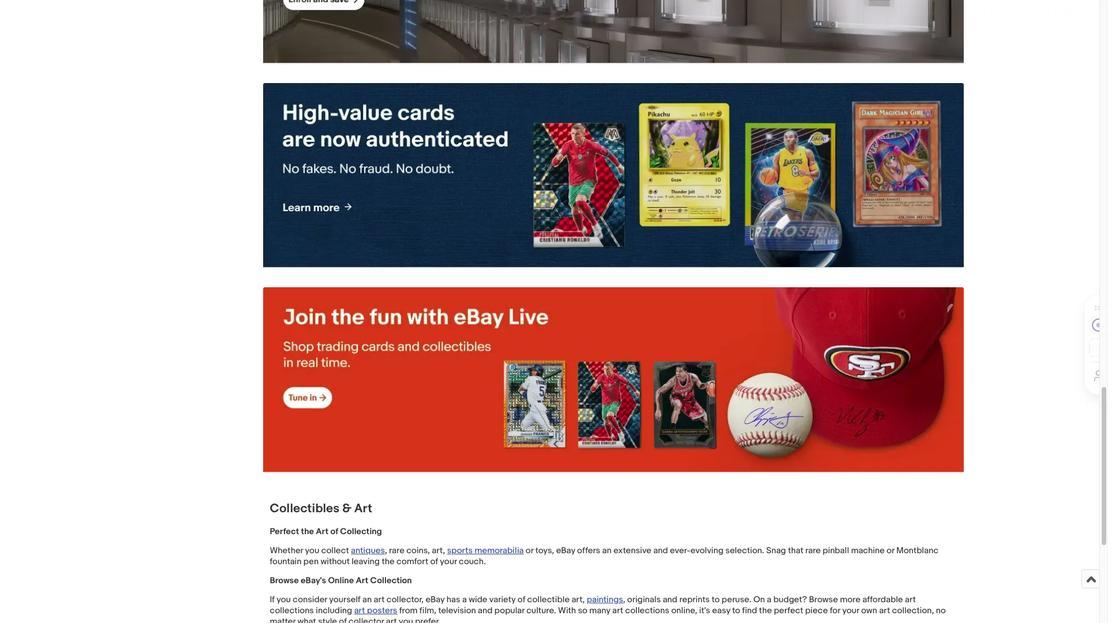 Task type: locate. For each thing, give the bounding box(es) containing it.
an for yourself
[[362, 594, 372, 605]]

without
[[321, 556, 350, 567]]

including
[[316, 605, 352, 616]]

art, right coins,
[[432, 545, 445, 556]]

has
[[447, 594, 460, 605]]

0 vertical spatial ebay
[[556, 545, 575, 556]]

collector
[[349, 616, 384, 623]]

that
[[788, 545, 804, 556]]

1 collections from the left
[[270, 605, 314, 616]]

1 horizontal spatial your
[[842, 605, 859, 616]]

ebay inside or toys, ebay offers an extensive and ever-evolving selection. snag that rare pinball machine or montblanc fountain pen without leaving the comfort of your couch.
[[556, 545, 575, 556]]

extensive
[[614, 545, 652, 556]]

1 vertical spatial an
[[362, 594, 372, 605]]

of
[[330, 526, 338, 537], [430, 556, 438, 567], [518, 594, 525, 605], [339, 616, 347, 623]]

0 vertical spatial art
[[354, 502, 372, 517]]

collections left the style
[[270, 605, 314, 616]]

and inside ", originals and reprints to peruse. on a budget? browse more affordable art collections including"
[[663, 594, 678, 605]]

culture.
[[527, 605, 556, 616]]

prefer.
[[415, 616, 440, 623]]

art down collectibles & art
[[316, 526, 328, 537]]

0 horizontal spatial you
[[277, 594, 291, 605]]

1 rare from the left
[[389, 545, 405, 556]]

1 vertical spatial ,
[[623, 594, 625, 605]]

you left collect
[[305, 545, 319, 556]]

collectible
[[527, 594, 570, 605]]

art inside ", originals and reprints to peruse. on a budget? browse more affordable art collections including"
[[905, 594, 916, 605]]

1 a from the left
[[462, 594, 467, 605]]

, right leaving
[[385, 545, 387, 556]]

art, left many
[[572, 594, 585, 605]]

of up collect
[[330, 526, 338, 537]]

of right the style
[[339, 616, 347, 623]]

0 vertical spatial art,
[[432, 545, 445, 556]]

ebay right toys,
[[556, 545, 575, 556]]

0 horizontal spatial a
[[462, 594, 467, 605]]

you down collector,
[[399, 616, 413, 623]]

1 horizontal spatial collections
[[625, 605, 669, 616]]

a right on
[[767, 594, 772, 605]]

2 none text field from the top
[[263, 288, 964, 472]]

1 horizontal spatial the
[[382, 556, 395, 567]]

none text field high-value cards are now authenticated. learn more here.
[[263, 83, 964, 268]]

collection,
[[892, 605, 934, 616]]

your inside or toys, ebay offers an extensive and ever-evolving selection. snag that rare pinball machine or montblanc fountain pen without leaving the comfort of your couch.
[[440, 556, 457, 567]]

the up collection
[[382, 556, 395, 567]]

0 vertical spatial you
[[305, 545, 319, 556]]

1 horizontal spatial you
[[305, 545, 319, 556]]

find
[[742, 605, 757, 616]]

selection.
[[726, 545, 764, 556]]

0 horizontal spatial ,
[[385, 545, 387, 556]]

,
[[385, 545, 387, 556], [623, 594, 625, 605]]

0 vertical spatial browse
[[270, 575, 299, 586]]

film,
[[420, 605, 436, 616]]

browse left more
[[809, 594, 838, 605]]

and left "ever-"
[[653, 545, 668, 556]]

you right "if"
[[277, 594, 291, 605]]

, left 'originals'
[[623, 594, 625, 605]]

of right variety
[[518, 594, 525, 605]]

2 horizontal spatial you
[[399, 616, 413, 623]]

antiques link
[[351, 545, 385, 556]]

2 collections from the left
[[625, 605, 669, 616]]

television
[[438, 605, 476, 616]]

and inside or toys, ebay offers an extensive and ever-evolving selection. snag that rare pinball machine or montblanc fountain pen without leaving the comfort of your couch.
[[653, 545, 668, 556]]

0 horizontal spatial your
[[440, 556, 457, 567]]

2 vertical spatial the
[[759, 605, 772, 616]]

to
[[712, 594, 720, 605], [732, 605, 740, 616]]

or
[[526, 545, 534, 556], [887, 545, 895, 556]]

it's
[[699, 605, 710, 616]]

high-value cards are now authenticated. learn more here. image
[[263, 83, 964, 267]]

0 horizontal spatial art,
[[432, 545, 445, 556]]

so
[[578, 605, 588, 616]]

1 vertical spatial browse
[[809, 594, 838, 605]]

rare left coins,
[[389, 545, 405, 556]]

collections left online,
[[625, 605, 669, 616]]

browse ebay's online art collection
[[270, 575, 412, 586]]

1 vertical spatial your
[[842, 605, 859, 616]]

art down leaving
[[356, 575, 368, 586]]

toys,
[[535, 545, 554, 556]]

collections
[[270, 605, 314, 616], [625, 605, 669, 616]]

1 horizontal spatial art,
[[572, 594, 585, 605]]

art right &
[[354, 502, 372, 517]]

a right has
[[462, 594, 467, 605]]

browse down fountain
[[270, 575, 299, 586]]

to right it's
[[712, 594, 720, 605]]

0 horizontal spatial browse
[[270, 575, 299, 586]]

from
[[399, 605, 418, 616]]

an up collector on the bottom left of the page
[[362, 594, 372, 605]]

0 horizontal spatial rare
[[389, 545, 405, 556]]

originals
[[627, 594, 661, 605]]

1 vertical spatial you
[[277, 594, 291, 605]]

or right 'machine'
[[887, 545, 895, 556]]

more
[[840, 594, 861, 605]]

1 horizontal spatial ebay
[[556, 545, 575, 556]]

art,
[[432, 545, 445, 556], [572, 594, 585, 605]]

peruse.
[[722, 594, 752, 605]]

wide
[[469, 594, 487, 605]]

sports
[[447, 545, 473, 556]]

vault image image
[[263, 0, 964, 63]]

couch.
[[459, 556, 486, 567]]

your left couch.
[[440, 556, 457, 567]]

you
[[305, 545, 319, 556], [277, 594, 291, 605], [399, 616, 413, 623]]

the inside from film, television and popular culture. with so many art collections online, it's easy to find the perfect piece for your own art collection, no matter what style of collector art you prefer.
[[759, 605, 772, 616]]

1 horizontal spatial a
[[767, 594, 772, 605]]

1 vertical spatial art
[[316, 526, 328, 537]]

an
[[602, 545, 612, 556], [362, 594, 372, 605]]

, originals and reprints to peruse. on a budget? browse more affordable art collections including
[[270, 594, 916, 616]]

consider
[[293, 594, 327, 605]]

the down collectibles
[[301, 526, 314, 537]]

collect
[[321, 545, 349, 556]]

1 horizontal spatial browse
[[809, 594, 838, 605]]

the right find
[[759, 605, 772, 616]]

1 horizontal spatial rare
[[806, 545, 821, 556]]

0 horizontal spatial ebay
[[426, 594, 445, 605]]

1 horizontal spatial or
[[887, 545, 895, 556]]

your
[[440, 556, 457, 567], [842, 605, 859, 616]]

2 vertical spatial you
[[399, 616, 413, 623]]

paintings
[[587, 594, 623, 605]]

art right many
[[612, 605, 623, 616]]

collections inside ", originals and reprints to peruse. on a budget? browse more affordable art collections including"
[[270, 605, 314, 616]]

from film, television and popular culture. with so many art collections online, it's easy to find the perfect piece for your own art collection, no matter what style of collector art you prefer.
[[270, 605, 946, 623]]

the
[[301, 526, 314, 537], [382, 556, 395, 567], [759, 605, 772, 616]]

art right own
[[879, 605, 890, 616]]

and left popular
[[478, 605, 493, 616]]

ebay left has
[[426, 594, 445, 605]]

rare
[[389, 545, 405, 556], [806, 545, 821, 556]]

0 horizontal spatial to
[[712, 594, 720, 605]]

1 vertical spatial none text field
[[263, 288, 964, 472]]

0 horizontal spatial an
[[362, 594, 372, 605]]

with
[[558, 605, 576, 616]]

to left find
[[732, 605, 740, 616]]

1 horizontal spatial ,
[[623, 594, 625, 605]]

1 none text field from the top
[[263, 83, 964, 268]]

affordable
[[863, 594, 903, 605]]

online,
[[671, 605, 697, 616]]

of right coins,
[[430, 556, 438, 567]]

ebay
[[556, 545, 575, 556], [426, 594, 445, 605]]

an right offers
[[602, 545, 612, 556]]

1 horizontal spatial an
[[602, 545, 612, 556]]

art
[[354, 502, 372, 517], [316, 526, 328, 537], [356, 575, 368, 586]]

and inside from film, television and popular culture. with so many art collections online, it's easy to find the perfect piece for your own art collection, no matter what style of collector art you prefer.
[[478, 605, 493, 616]]

or toys, ebay offers an extensive and ever-evolving selection. snag that rare pinball machine or montblanc fountain pen without leaving the comfort of your couch.
[[270, 545, 939, 567]]

2 horizontal spatial the
[[759, 605, 772, 616]]

collecting
[[340, 526, 382, 537]]

None text field
[[263, 0, 964, 63]]

0 horizontal spatial the
[[301, 526, 314, 537]]

1 horizontal spatial to
[[732, 605, 740, 616]]

or left toys,
[[526, 545, 534, 556]]

2 a from the left
[[767, 594, 772, 605]]

art posters
[[354, 605, 397, 616]]

0 vertical spatial none text field
[[263, 83, 964, 268]]

None text field
[[263, 83, 964, 268], [263, 288, 964, 472]]

browse
[[270, 575, 299, 586], [809, 594, 838, 605]]

2 or from the left
[[887, 545, 895, 556]]

you for whether
[[305, 545, 319, 556]]

popular
[[495, 605, 525, 616]]

the inside or toys, ebay offers an extensive and ever-evolving selection. snag that rare pinball machine or montblanc fountain pen without leaving the comfort of your couch.
[[382, 556, 395, 567]]

0 vertical spatial an
[[602, 545, 612, 556]]

your right the for at bottom right
[[842, 605, 859, 616]]

0 horizontal spatial collections
[[270, 605, 314, 616]]

rare right "that"
[[806, 545, 821, 556]]

and left the reprints
[[663, 594, 678, 605]]

if you consider yourself an art collector, ebay has a wide variety of collectible art, paintings
[[270, 594, 623, 605]]

art right affordable
[[905, 594, 916, 605]]

an inside or toys, ebay offers an extensive and ever-evolving selection. snag that rare pinball machine or montblanc fountain pen without leaving the comfort of your couch.
[[602, 545, 612, 556]]

on
[[754, 594, 765, 605]]

and
[[653, 545, 668, 556], [663, 594, 678, 605], [478, 605, 493, 616]]

of inside from film, television and popular culture. with so many art collections online, it's easy to find the perfect piece for your own art collection, no matter what style of collector art you prefer.
[[339, 616, 347, 623]]

a
[[462, 594, 467, 605], [767, 594, 772, 605]]

1 vertical spatial the
[[382, 556, 395, 567]]

0 vertical spatial your
[[440, 556, 457, 567]]

0 horizontal spatial or
[[526, 545, 534, 556]]

art for &
[[354, 502, 372, 517]]

2 rare from the left
[[806, 545, 821, 556]]

art
[[374, 594, 385, 605], [905, 594, 916, 605], [354, 605, 365, 616], [612, 605, 623, 616], [879, 605, 890, 616], [386, 616, 397, 623]]



Task type: describe. For each thing, give the bounding box(es) containing it.
your inside from film, television and popular culture. with so many art collections online, it's easy to find the perfect piece for your own art collection, no matter what style of collector art you prefer.
[[842, 605, 859, 616]]

art left from
[[386, 616, 397, 623]]

if
[[270, 594, 275, 605]]

a inside ", originals and reprints to peruse. on a budget? browse more affordable art collections including"
[[767, 594, 772, 605]]

1 or from the left
[[526, 545, 534, 556]]

variety
[[489, 594, 516, 605]]

easy
[[712, 605, 730, 616]]

rare inside or toys, ebay offers an extensive and ever-evolving selection. snag that rare pinball machine or montblanc fountain pen without leaving the comfort of your couch.
[[806, 545, 821, 556]]

to inside from film, television and popular culture. with so many art collections online, it's easy to find the perfect piece for your own art collection, no matter what style of collector art you prefer.
[[732, 605, 740, 616]]

1 vertical spatial ebay
[[426, 594, 445, 605]]

matter
[[270, 616, 296, 623]]

posters
[[367, 605, 397, 616]]

many
[[590, 605, 611, 616]]

pinball
[[823, 545, 849, 556]]

coins,
[[406, 545, 430, 556]]

collector,
[[387, 594, 424, 605]]

style
[[318, 616, 337, 623]]

collection
[[370, 575, 412, 586]]

montblanc
[[897, 545, 939, 556]]

1 vertical spatial art,
[[572, 594, 585, 605]]

memorabilia
[[475, 545, 524, 556]]

of inside or toys, ebay offers an extensive and ever-evolving selection. snag that rare pinball machine or montblanc fountain pen without leaving the comfort of your couch.
[[430, 556, 438, 567]]

art for the
[[316, 526, 328, 537]]

art down collection
[[374, 594, 385, 605]]

sports memorabilia link
[[447, 545, 524, 556]]

collectibles
[[270, 502, 339, 517]]

comfort
[[397, 556, 428, 567]]

to inside ", originals and reprints to peruse. on a budget? browse more affordable art collections including"
[[712, 594, 720, 605]]

snag
[[766, 545, 786, 556]]

, inside ", originals and reprints to peruse. on a budget? browse more affordable art collections including"
[[623, 594, 625, 605]]

for
[[830, 605, 840, 616]]

perfect the art of collecting
[[270, 526, 382, 537]]

own
[[861, 605, 877, 616]]

0 vertical spatial the
[[301, 526, 314, 537]]

no
[[936, 605, 946, 616]]

art left the posters
[[354, 605, 365, 616]]

ebay's
[[301, 575, 326, 586]]

collectibles & art
[[270, 502, 372, 517]]

pen
[[303, 556, 319, 567]]

evolving
[[691, 545, 724, 556]]

online
[[328, 575, 354, 586]]

whether you collect antiques , rare coins, art, sports memorabilia
[[270, 545, 524, 556]]

&
[[342, 502, 352, 517]]

whether
[[270, 545, 303, 556]]

what
[[298, 616, 316, 623]]

2 vertical spatial art
[[356, 575, 368, 586]]

budget?
[[774, 594, 807, 605]]

perfect
[[774, 605, 804, 616]]

piece
[[805, 605, 828, 616]]

0 vertical spatial ,
[[385, 545, 387, 556]]

antiques
[[351, 545, 385, 556]]

you for if
[[277, 594, 291, 605]]

fountain
[[270, 556, 302, 567]]

collections inside from film, television and popular culture. with so many art collections online, it's easy to find the perfect piece for your own art collection, no matter what style of collector art you prefer.
[[625, 605, 669, 616]]

leaving
[[352, 556, 380, 567]]

yourself
[[329, 594, 361, 605]]

none text field ebay live image
[[263, 288, 964, 472]]

paintings link
[[587, 594, 623, 605]]

art posters link
[[354, 605, 397, 616]]

an for offers
[[602, 545, 612, 556]]

offers
[[577, 545, 600, 556]]

reprints
[[679, 594, 710, 605]]

machine
[[851, 545, 885, 556]]

ebay live image image
[[263, 288, 964, 472]]

ever-
[[670, 545, 691, 556]]

browse inside ", originals and reprints to peruse. on a budget? browse more affordable art collections including"
[[809, 594, 838, 605]]

perfect
[[270, 526, 299, 537]]

you inside from film, television and popular culture. with so many art collections online, it's easy to find the perfect piece for your own art collection, no matter what style of collector art you prefer.
[[399, 616, 413, 623]]



Task type: vqa. For each thing, say whether or not it's contained in the screenshot.
Options
no



